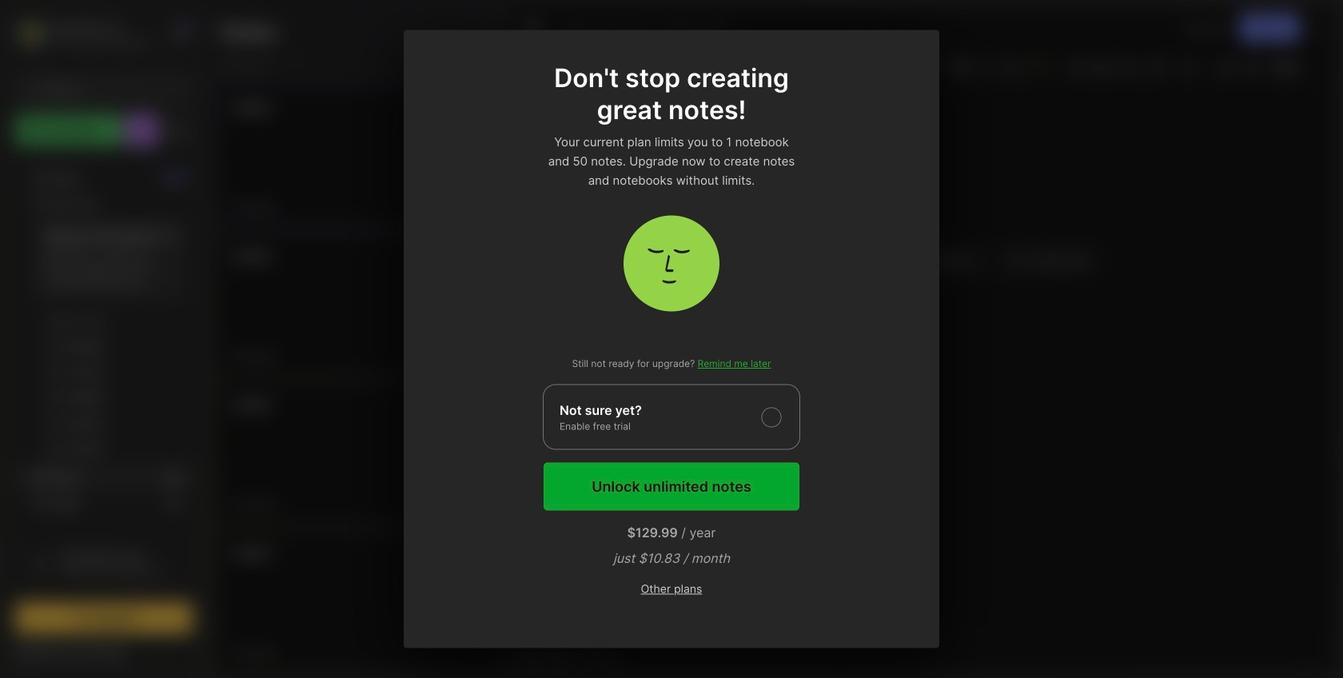 Task type: describe. For each thing, give the bounding box(es) containing it.
task image
[[595, 55, 618, 78]]

note window element
[[513, 5, 1339, 673]]

numbered list image
[[1093, 55, 1115, 78]]

insert link image
[[1148, 55, 1170, 78]]

tree inside main element
[[6, 156, 202, 663]]

bulleted list image
[[1067, 55, 1090, 78]]

add tag image
[[550, 647, 570, 666]]

more image
[[1270, 56, 1317, 77]]

bold image
[[950, 55, 972, 78]]

none search field inside main element
[[44, 79, 172, 98]]

indent image
[[1216, 55, 1238, 78]]

main element
[[0, 0, 208, 678]]

insert image
[[523, 56, 594, 77]]

underline image
[[1001, 55, 1023, 78]]

calendar event image
[[621, 55, 643, 78]]

expand note image
[[525, 18, 544, 38]]

outdent image
[[1242, 55, 1264, 78]]

add a reminder image
[[523, 647, 542, 666]]



Task type: locate. For each thing, give the bounding box(es) containing it.
None checkbox
[[543, 384, 801, 450]]

font color image
[[910, 55, 948, 78]]

Note Editor text field
[[514, 82, 1338, 640]]

happy face illustration image
[[624, 216, 720, 312]]

font family image
[[789, 56, 862, 77]]

highlight image
[[1025, 55, 1062, 78]]

tree
[[6, 156, 202, 663]]

checklist image
[[1118, 55, 1141, 78]]

dialog
[[404, 30, 940, 648]]

alignment image
[[1176, 55, 1214, 78]]

group
[[15, 214, 192, 471]]

Search text field
[[44, 82, 172, 97]]

italic image
[[975, 55, 998, 78]]

heading level image
[[704, 56, 785, 77]]

group inside "tree"
[[15, 214, 192, 471]]

None search field
[[44, 79, 172, 98]]



Task type: vqa. For each thing, say whether or not it's contained in the screenshot.
B1 TAG ACTIONS field
no



